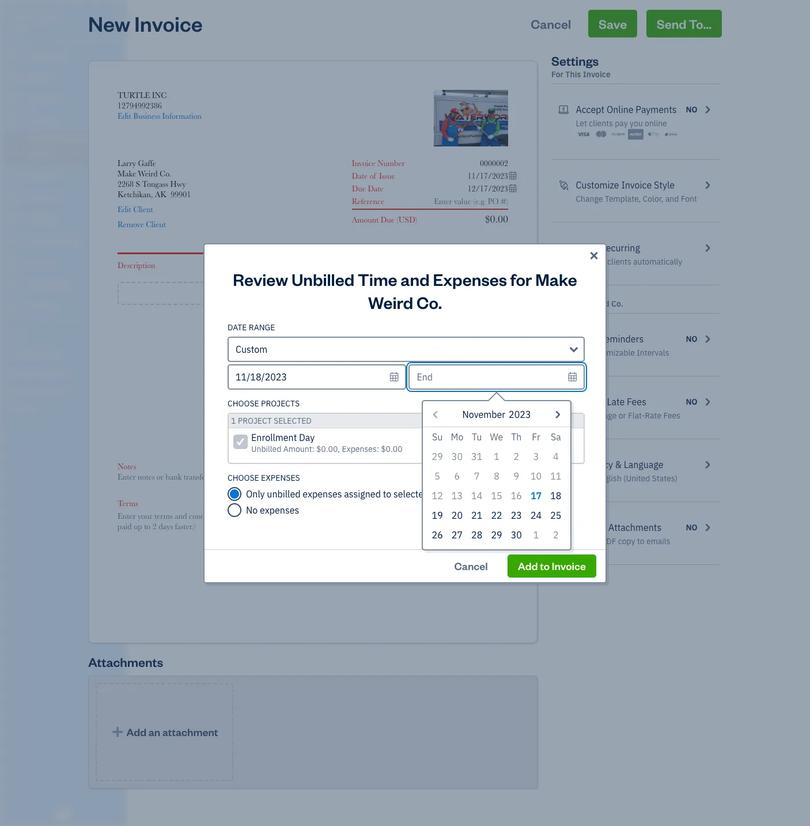 Task type: locate. For each thing, give the bounding box(es) containing it.
29 button
[[428, 446, 447, 466], [487, 525, 507, 544]]

amount inside amount due ( usd ) request a deposit
[[359, 414, 386, 424]]

1 up 8
[[494, 450, 500, 462]]

1 horizontal spatial 2 button
[[546, 525, 566, 544]]

0 vertical spatial for
[[552, 69, 564, 80]]

usd,
[[576, 473, 594, 484]]

late
[[607, 396, 625, 408]]

1 vertical spatial unbilled
[[251, 444, 282, 454]]

clients down accept
[[589, 118, 613, 129]]

cancel button for add to invoice
[[444, 554, 498, 577]]

usd, english (united states)
[[576, 473, 678, 484]]

1 0.00 from the top
[[494, 349, 508, 358]]

2 0.00 from the top
[[494, 382, 508, 391]]

a
[[317, 286, 324, 300], [390, 336, 393, 345], [394, 425, 398, 434]]

1 vertical spatial inc
[[152, 91, 167, 100]]

1 horizontal spatial and
[[666, 194, 679, 204]]

amount
[[352, 215, 379, 224], [382, 384, 408, 393], [359, 414, 386, 424]]

0.00 up november 2023
[[494, 382, 508, 391]]

29 button down 22
[[487, 525, 507, 544]]

edit
[[118, 111, 131, 120], [118, 205, 131, 214]]

states)
[[652, 473, 678, 484]]

to down 24 'button'
[[540, 559, 550, 572]]

0 vertical spatial and
[[666, 194, 679, 204]]

0 vertical spatial $0.00
[[485, 213, 508, 225]]

description
[[118, 261, 155, 270]]

28
[[472, 529, 483, 540]]

1 vertical spatial cancel
[[454, 559, 488, 572]]

1 vertical spatial for
[[552, 299, 564, 309]]

2 vertical spatial to
[[540, 559, 550, 572]]

0 horizontal spatial 1
[[231, 415, 236, 426]]

and right time
[[401, 268, 430, 290]]

send left to...
[[657, 16, 687, 32]]

0 horizontal spatial co.
[[160, 169, 171, 178]]

29 button down su
[[428, 446, 447, 466]]

copy
[[618, 536, 636, 546]]

0 vertical spatial 2
[[514, 450, 519, 462]]

invoices image
[[559, 521, 569, 534]]

date left of
[[352, 171, 368, 180]]

chevronright image
[[702, 103, 713, 116], [702, 332, 713, 346], [702, 395, 713, 409], [702, 458, 713, 472], [702, 521, 713, 534]]

only
[[246, 488, 265, 499]]

30 button
[[447, 446, 467, 466], [507, 525, 527, 544]]

send for send reminders
[[576, 333, 597, 345]]

1 choose from the top
[[228, 398, 259, 408]]

larry gaffe make weird co. 2268 s tongass hwy ketchikan, ak  99901 edit client remove client
[[118, 159, 191, 229]]

20 button
[[447, 505, 467, 525]]

main element
[[0, 0, 156, 826]]

choose
[[228, 398, 259, 408], [228, 472, 259, 483]]

13
[[452, 490, 463, 501]]

0 vertical spatial a
[[317, 286, 324, 300]]

date down 'date of issue'
[[368, 184, 384, 193]]

customize invoice style
[[576, 179, 675, 191]]

inc left new
[[44, 10, 61, 22]]

0 vertical spatial 1
[[231, 415, 236, 426]]

$0.00,
[[316, 444, 340, 454]]

no
[[686, 104, 698, 115], [686, 334, 698, 344], [686, 397, 698, 407], [686, 522, 698, 533]]

of
[[370, 171, 377, 180]]

a inside "button"
[[317, 286, 324, 300]]

invoice inside button
[[552, 559, 586, 572]]

unbilled inside review unbilled time and expenses for make weird co.
[[292, 268, 355, 290]]

choose up only
[[228, 472, 259, 483]]

15
[[491, 490, 502, 501]]

font
[[681, 194, 697, 204]]

a left discount
[[390, 336, 393, 345]]

attach
[[576, 536, 600, 546]]

0 vertical spatial to
[[383, 488, 392, 499]]

1 horizontal spatial add
[[374, 336, 388, 345]]

17 button
[[527, 486, 546, 505]]

(
[[397, 215, 399, 224], [404, 414, 406, 424]]

inc inside turtle inc 12794992386 edit business information
[[152, 91, 167, 100]]

cancel up settings
[[531, 16, 571, 32]]

expenses down notes text field
[[303, 488, 342, 499]]

2 vertical spatial due
[[388, 414, 402, 424]]

1 chevronright image from the top
[[702, 178, 713, 192]]

refresh image
[[559, 241, 569, 255]]

2 horizontal spatial add
[[518, 559, 538, 572]]

unbilled inside 1 project selected enrollment day unbilled amount: $0.00, expenses: $0.00
[[251, 444, 282, 454]]

projects
[[261, 398, 300, 408]]

weird down time
[[368, 291, 413, 313]]

add to invoice button
[[508, 554, 597, 577]]

send for send to...
[[657, 16, 687, 32]]

review unbilled time and expenses for make weird co. dialog
[[0, 229, 810, 597]]

request a deposit button
[[366, 424, 425, 435]]

turtle inside turtle inc 12794992386 edit business information
[[118, 91, 150, 100]]

0 vertical spatial 30
[[452, 450, 463, 462]]

turtle inside turtle inc owner
[[9, 10, 42, 22]]

0 horizontal spatial 30 button
[[447, 446, 467, 466]]

amount up request
[[359, 414, 386, 424]]

expenses
[[261, 472, 300, 483]]

0 vertical spatial send
[[657, 16, 687, 32]]

to left selected
[[383, 488, 392, 499]]

0 horizontal spatial weird
[[138, 169, 158, 178]]

change template, color, and font
[[576, 194, 697, 204]]

due down reference
[[381, 215, 395, 224]]

weird down gaffe
[[138, 169, 158, 178]]

settings for this invoice
[[552, 52, 611, 80]]

) inside amount due ( usd ) request a deposit
[[423, 414, 425, 424]]

deposit
[[400, 425, 425, 434]]

change
[[576, 194, 603, 204]]

0 horizontal spatial a
[[317, 286, 324, 300]]

2 down the '25'
[[553, 529, 559, 540]]

usd for amount due ( usd )
[[399, 215, 415, 224]]

mastercard image
[[594, 129, 609, 140]]

2 edit from the top
[[118, 205, 131, 214]]

and down style
[[666, 194, 679, 204]]

clients
[[589, 118, 613, 129], [608, 257, 632, 267]]

to inside add to invoice button
[[540, 559, 550, 572]]

2 horizontal spatial a
[[394, 425, 398, 434]]

$0.00 down reference number text box at the right of the page
[[485, 213, 508, 225]]

0 vertical spatial attachments
[[609, 522, 662, 533]]

4 no from the top
[[686, 522, 698, 533]]

18
[[551, 490, 562, 501]]

inc for turtle inc 12794992386 edit business information
[[152, 91, 167, 100]]

co.
[[160, 169, 171, 178], [417, 291, 442, 313], [612, 299, 624, 309]]

november
[[463, 408, 506, 420]]

25 button
[[546, 505, 566, 525]]

no for charge late fees
[[686, 397, 698, 407]]

send reminders
[[576, 333, 644, 345]]

2 choose from the top
[[228, 472, 259, 483]]

a inside add a discount tax
[[390, 336, 393, 345]]

choose up the project
[[228, 398, 259, 408]]

1 vertical spatial turtle
[[118, 91, 150, 100]]

clients down recurring on the right top
[[608, 257, 632, 267]]

fees up the 'flat-' on the right
[[627, 396, 647, 408]]

add left discount
[[374, 336, 388, 345]]

1 down 24
[[534, 529, 539, 540]]

0 vertical spatial 29
[[432, 450, 443, 462]]

client
[[133, 205, 153, 214], [146, 220, 166, 229]]

projects
[[431, 488, 465, 499]]

add left line
[[293, 286, 315, 300]]

28 button
[[467, 525, 487, 544]]

and inside review unbilled time and expenses for make weird co.
[[401, 268, 430, 290]]

project image
[[7, 214, 21, 225]]

cancel down 28
[[454, 559, 488, 572]]

invoice
[[134, 10, 203, 37], [583, 69, 611, 80], [352, 159, 376, 168], [622, 179, 652, 191], [576, 522, 607, 533], [552, 559, 586, 572]]

hwy
[[170, 179, 186, 188]]

cancel inside 'review unbilled time and expenses for make weird co.' dialog
[[454, 559, 488, 572]]

1 horizontal spatial 1
[[494, 450, 500, 462]]

0 horizontal spatial cancel
[[454, 559, 488, 572]]

$0.00 down request a deposit 'button'
[[381, 444, 403, 454]]

1 vertical spatial due
[[381, 215, 395, 224]]

0 horizontal spatial to
[[383, 488, 392, 499]]

for inside settings for this invoice
[[552, 69, 564, 80]]

usd inside amount due ( usd ) request a deposit
[[406, 414, 423, 424]]

send inside button
[[657, 16, 687, 32]]

and for font
[[666, 194, 679, 204]]

and
[[666, 194, 679, 204], [401, 268, 430, 290]]

1 chevronright image from the top
[[702, 103, 713, 116]]

choose for choose projects
[[228, 398, 259, 408]]

( inside amount due ( usd ) request a deposit
[[404, 414, 406, 424]]

5 chevronright image from the top
[[702, 521, 713, 534]]

1 button down 24
[[527, 525, 546, 544]]

2 vertical spatial 1
[[534, 529, 539, 540]]

amount inside total amount paid
[[382, 384, 408, 393]]

turtle up 12794992386 on the left top
[[118, 91, 150, 100]]

turtle
[[9, 10, 42, 22], [118, 91, 150, 100]]

1 vertical spatial edit
[[118, 205, 131, 214]]

add a discount tax
[[374, 336, 425, 358]]

9 button
[[507, 466, 527, 486]]

choose inside option group
[[228, 472, 259, 483]]

29 down 22
[[491, 529, 502, 540]]

client right remove
[[146, 220, 166, 229]]

co. up reminders
[[612, 299, 624, 309]]

1 horizontal spatial (
[[404, 414, 406, 424]]

0 vertical spatial edit
[[118, 111, 131, 120]]

number
[[378, 159, 405, 168]]

30 button down 23
[[507, 525, 527, 544]]

reminders
[[599, 333, 644, 345]]

edit up remove
[[118, 205, 131, 214]]

usd for amount due ( usd ) request a deposit
[[406, 414, 423, 424]]

30 button down mo
[[447, 446, 467, 466]]

amount due ( usd )
[[352, 215, 417, 224]]

1 horizontal spatial fees
[[664, 410, 681, 421]]

1 vertical spatial choose
[[228, 472, 259, 483]]

to...
[[689, 16, 712, 32]]

enrollment
[[251, 431, 297, 443]]

0 vertical spatial cancel
[[531, 16, 571, 32]]

12794992386
[[118, 101, 162, 110]]

0 horizontal spatial fees
[[627, 396, 647, 408]]

0 vertical spatial 29 button
[[428, 446, 447, 466]]

for left the 'this'
[[552, 69, 564, 80]]

unbilled down enrollment
[[251, 444, 282, 454]]

choose projects
[[228, 398, 300, 408]]

cancel button up settings
[[521, 10, 582, 37]]

1 horizontal spatial to
[[540, 559, 550, 572]]

to right copy
[[638, 536, 645, 546]]

cancel button
[[521, 10, 582, 37], [444, 554, 498, 577]]

1 horizontal spatial 1 button
[[527, 525, 546, 544]]

$0.00 up we
[[490, 414, 508, 424]]

turtle for turtle inc owner
[[9, 10, 42, 22]]

2023
[[509, 408, 531, 420]]

1 vertical spatial 1
[[494, 450, 500, 462]]

1 for from the top
[[552, 69, 564, 80]]

report image
[[7, 301, 21, 313]]

0 vertical spatial add
[[293, 286, 315, 300]]

1 vertical spatial date
[[368, 184, 384, 193]]

1 edit from the top
[[118, 111, 131, 120]]

Reference Number text field
[[424, 197, 508, 206]]

0 vertical spatial 0.00
[[494, 349, 508, 358]]

apps image
[[9, 331, 123, 340]]

color,
[[643, 194, 664, 204]]

0 vertical spatial choose
[[228, 398, 259, 408]]

1 vertical spatial (
[[404, 414, 406, 424]]

1 vertical spatial )
[[423, 414, 425, 424]]

total
[[408, 371, 425, 380]]

1 vertical spatial amount
[[382, 384, 408, 393]]

2 horizontal spatial to
[[638, 536, 645, 546]]

$0.00 inside 1 project selected enrollment day unbilled amount: $0.00, expenses: $0.00
[[381, 444, 403, 454]]

a for line
[[317, 286, 324, 300]]

review
[[233, 268, 288, 290]]

0 vertical spatial clients
[[589, 118, 613, 129]]

pay
[[615, 118, 628, 129]]

add inside button
[[518, 559, 538, 572]]

1 no from the top
[[686, 104, 698, 115]]

0.00 for amount paid
[[494, 382, 508, 391]]

latefees image
[[559, 395, 569, 409]]

2 no from the top
[[686, 334, 698, 344]]

12 button
[[428, 486, 447, 505]]

(united
[[624, 473, 650, 484]]

2 vertical spatial a
[[394, 425, 398, 434]]

30 down 23
[[511, 529, 522, 540]]

due up reference
[[352, 184, 366, 193]]

1 vertical spatial $0.00
[[490, 414, 508, 424]]

inc inside turtle inc owner
[[44, 10, 61, 22]]

unbilled left time
[[292, 268, 355, 290]]

expenses down unbilled
[[260, 504, 299, 516]]

1 vertical spatial 29
[[491, 529, 502, 540]]

0 vertical spatial unbilled
[[292, 268, 355, 290]]

visa image
[[576, 129, 592, 140]]

business
[[133, 111, 160, 120]]

$0.00 for amount due ( usd ) request a deposit
[[490, 414, 508, 424]]

gaffe
[[138, 159, 156, 168]]

0 vertical spatial due
[[352, 184, 366, 193]]

7 button
[[467, 466, 487, 486]]

1 horizontal spatial )
[[423, 414, 425, 424]]

add to invoice
[[518, 559, 586, 572]]

2 chevronright image from the top
[[702, 332, 713, 346]]

1 horizontal spatial co.
[[417, 291, 442, 313]]

2 up 9
[[514, 450, 519, 462]]

weird up send reminders
[[588, 299, 610, 309]]

add down 24
[[518, 559, 538, 572]]

no for send reminders
[[686, 334, 698, 344]]

due date
[[352, 184, 384, 193]]

1 vertical spatial add
[[374, 336, 388, 345]]

0 vertical spatial )
[[415, 215, 417, 224]]

turtle for turtle inc 12794992386 edit business information
[[118, 91, 150, 100]]

3 no from the top
[[686, 397, 698, 407]]

edit down 12794992386 on the left top
[[118, 111, 131, 120]]

1 vertical spatial a
[[390, 336, 393, 345]]

) for amount due ( usd )
[[415, 215, 417, 224]]

0 horizontal spatial 2
[[514, 450, 519, 462]]

no
[[246, 504, 258, 516]]

0 horizontal spatial cancel button
[[444, 554, 498, 577]]

0 vertical spatial inc
[[44, 10, 61, 22]]

0 vertical spatial amount
[[352, 215, 379, 224]]

co. inside review unbilled time and expenses for make weird co.
[[417, 291, 442, 313]]

november 2023
[[463, 408, 531, 420]]

1 vertical spatial chevronright image
[[702, 241, 713, 255]]

a left line
[[317, 286, 324, 300]]

1 vertical spatial 2 button
[[546, 525, 566, 544]]

bill
[[576, 257, 588, 267]]

18 button
[[546, 486, 566, 505]]

send up at on the top right of page
[[576, 333, 597, 345]]

grid
[[428, 427, 566, 544]]

fees right 'rate' in the right of the page
[[664, 410, 681, 421]]

1 button down we
[[487, 446, 507, 466]]

1 horizontal spatial a
[[390, 336, 393, 345]]

amount down reference
[[352, 215, 379, 224]]

2 chevronright image from the top
[[702, 241, 713, 255]]

1 horizontal spatial cancel
[[531, 16, 571, 32]]

amount left paid
[[382, 384, 408, 393]]

2 button down the '25'
[[546, 525, 566, 544]]

add for add to invoice
[[518, 559, 538, 572]]

9
[[514, 470, 519, 482]]

accept online payments
[[576, 104, 677, 115]]

make inside larry gaffe make weird co. 2268 s tongass hwy ketchikan, ak  99901 edit client remove client
[[118, 169, 136, 178]]

1 vertical spatial 2
[[553, 529, 559, 540]]

custom
[[236, 343, 268, 355]]

make up latereminders image
[[566, 299, 586, 309]]

0 vertical spatial 2 button
[[507, 446, 527, 466]]

1 horizontal spatial 30
[[511, 529, 522, 540]]

add inside add a discount tax
[[374, 336, 388, 345]]

1 vertical spatial attachments
[[88, 654, 163, 670]]

1 horizontal spatial weird
[[368, 291, 413, 313]]

chevronright image
[[702, 178, 713, 192], [702, 241, 713, 255]]

cancel button inside 'review unbilled time and expenses for make weird co.' dialog
[[444, 554, 498, 577]]

add for add a discount tax
[[374, 336, 388, 345]]

due inside amount due ( usd ) request a deposit
[[388, 414, 402, 424]]

team members image
[[9, 349, 123, 359]]

3 chevronright image from the top
[[702, 395, 713, 409]]

0 vertical spatial turtle
[[9, 10, 42, 22]]

0 horizontal spatial (
[[397, 215, 399, 224]]

0 vertical spatial expenses
[[303, 488, 342, 499]]

make down larry in the top left of the page
[[118, 169, 136, 178]]

inc for turtle inc owner
[[44, 10, 61, 22]]

0.00 up end date in mm/dd/yyyy format text box
[[494, 349, 508, 358]]

save
[[599, 16, 627, 32]]

30 up 6
[[452, 450, 463, 462]]

this
[[566, 69, 581, 80]]

2 button down the th at the bottom right of the page
[[507, 446, 527, 466]]

american express image
[[629, 129, 644, 140]]

a left "deposit"
[[394, 425, 398, 434]]

31 button
[[467, 446, 487, 466]]

29 down su
[[432, 450, 443, 462]]

1 vertical spatial and
[[401, 268, 430, 290]]

turtle up owner
[[9, 10, 42, 22]]

ketchikan,
[[118, 190, 153, 199]]

client up remove client button
[[133, 205, 153, 214]]

0 vertical spatial 30 button
[[447, 446, 467, 466]]

edit inside larry gaffe make weird co. 2268 s tongass hwy ketchikan, ak  99901 edit client remove client
[[118, 205, 131, 214]]

co. up discount
[[417, 291, 442, 313]]

choose for choose expenses
[[228, 472, 259, 483]]

add a discount button
[[374, 335, 425, 346]]

1 horizontal spatial 30 button
[[507, 525, 527, 544]]

make down bill
[[536, 268, 577, 290]]

due up request a deposit 'button'
[[388, 414, 402, 424]]

for
[[511, 268, 532, 290]]

cancel button down 28
[[444, 554, 498, 577]]

co. up 'tongass'
[[160, 169, 171, 178]]

for up latereminders image
[[552, 299, 564, 309]]

1 horizontal spatial turtle
[[118, 91, 150, 100]]

add for add a line
[[293, 286, 315, 300]]

Start date in MM/DD/YYYY format text field
[[228, 364, 407, 389]]

1 vertical spatial 30
[[511, 529, 522, 540]]

1 left the project
[[231, 415, 236, 426]]

inc up edit business information button
[[152, 91, 167, 100]]

1 vertical spatial 30 button
[[507, 525, 527, 544]]

1 horizontal spatial 29
[[491, 529, 502, 540]]

2 vertical spatial add
[[518, 559, 538, 572]]

add inside "button"
[[293, 286, 315, 300]]

1 horizontal spatial inc
[[152, 91, 167, 100]]

0 horizontal spatial inc
[[44, 10, 61, 22]]

2 horizontal spatial 1
[[534, 529, 539, 540]]

chevronright image for accept online payments
[[702, 103, 713, 116]]

cancel for save
[[531, 16, 571, 32]]



Task type: describe. For each thing, give the bounding box(es) containing it.
&
[[616, 459, 622, 470]]

let
[[576, 118, 587, 129]]

tax
[[412, 349, 425, 358]]

make recurring
[[576, 242, 640, 254]]

16 button
[[507, 486, 527, 505]]

12
[[432, 490, 443, 501]]

mo
[[451, 431, 464, 442]]

line
[[326, 286, 349, 300]]

new invoice
[[88, 10, 203, 37]]

s
[[136, 179, 140, 188]]

payment image
[[7, 170, 21, 182]]

sa
[[551, 431, 561, 442]]

turtle inc 12794992386 edit business information
[[118, 91, 202, 120]]

1 for bottom 1 button
[[534, 529, 539, 540]]

cancel for add to invoice
[[454, 559, 488, 572]]

customize
[[576, 179, 619, 191]]

no expenses
[[246, 504, 299, 516]]

1 vertical spatial to
[[638, 536, 645, 546]]

5
[[435, 470, 440, 482]]

items and services image
[[9, 368, 123, 377]]

and for expenses
[[401, 268, 430, 290]]

amount for amount due ( usd ) request a deposit
[[359, 414, 386, 424]]

date range
[[228, 322, 275, 332]]

customizable
[[586, 348, 635, 358]]

no for invoice attachments
[[686, 522, 698, 533]]

Enter an Invoice # text field
[[480, 159, 508, 168]]

11
[[551, 470, 562, 482]]

edit client button
[[118, 204, 153, 214]]

1 horizontal spatial attachments
[[609, 522, 662, 533]]

2 for from the top
[[552, 299, 564, 309]]

17
[[531, 490, 542, 501]]

percentage or flat-rate fees
[[576, 410, 681, 421]]

fr
[[532, 431, 541, 442]]

4
[[553, 450, 559, 462]]

pdf
[[602, 536, 617, 546]]

( for amount due ( usd )
[[397, 215, 399, 224]]

issue
[[379, 171, 395, 180]]

su
[[432, 431, 443, 442]]

invoice inside settings for this invoice
[[583, 69, 611, 80]]

latereminders image
[[559, 332, 569, 346]]

let clients pay you online
[[576, 118, 667, 129]]

request
[[366, 425, 392, 434]]

8 button
[[487, 466, 507, 486]]

31
[[472, 450, 483, 462]]

14
[[472, 490, 483, 501]]

0 vertical spatial client
[[133, 205, 153, 214]]

time
[[358, 268, 398, 290]]

2 for the left 2 button
[[514, 450, 519, 462]]

Terms text field
[[118, 511, 508, 531]]

automatically
[[634, 257, 683, 267]]

due for amount due ( usd ) request a deposit
[[388, 414, 402, 424]]

0 horizontal spatial 29
[[432, 450, 443, 462]]

5 button
[[428, 466, 447, 486]]

choose expenses option group
[[228, 472, 585, 517]]

0 vertical spatial date
[[352, 171, 368, 180]]

make inside review unbilled time and expenses for make weird co.
[[536, 268, 577, 290]]

you
[[630, 118, 643, 129]]

0.00 for tax
[[494, 349, 508, 358]]

End date in MM/DD/YYYY format text field
[[409, 364, 585, 389]]

2 horizontal spatial co.
[[612, 299, 624, 309]]

21 button
[[467, 505, 487, 525]]

discover image
[[611, 129, 627, 140]]

co. inside larry gaffe make weird co. 2268 s tongass hwy ketchikan, ak  99901 edit client remove client
[[160, 169, 171, 178]]

settings image
[[9, 405, 123, 414]]

) for amount due ( usd ) request a deposit
[[423, 414, 425, 424]]

$0.00 for usd
[[485, 213, 508, 225]]

we
[[490, 431, 503, 442]]

dashboard image
[[7, 50, 21, 62]]

grid containing su
[[428, 427, 566, 544]]

21
[[472, 509, 483, 521]]

2268
[[118, 179, 134, 188]]

1 vertical spatial 29 button
[[487, 525, 507, 544]]

27
[[452, 529, 463, 540]]

invoice number
[[352, 159, 405, 168]]

currencyandlanguage image
[[559, 458, 569, 472]]

online
[[645, 118, 667, 129]]

13 button
[[447, 486, 467, 505]]

chevronright image for invoice attachments
[[702, 521, 713, 534]]

chart image
[[7, 280, 21, 291]]

chevronright image for send reminders
[[702, 332, 713, 346]]

choose expenses
[[228, 472, 300, 483]]

paid
[[410, 384, 425, 393]]

add an attachment image
[[111, 727, 124, 738]]

edit business information button
[[118, 111, 202, 121]]

0 horizontal spatial attachments
[[88, 654, 163, 670]]

expense image
[[7, 192, 21, 203]]

accept
[[576, 104, 605, 115]]

add a line button
[[118, 282, 508, 305]]

only unbilled expenses assigned to selected projects
[[246, 488, 465, 499]]

19
[[432, 509, 443, 521]]

2 horizontal spatial weird
[[588, 299, 610, 309]]

larry
[[118, 159, 136, 168]]

cancel button for save
[[521, 10, 582, 37]]

your
[[590, 257, 606, 267]]

24 button
[[527, 505, 546, 525]]

freshbooks image
[[54, 808, 73, 821]]

Issue date in MM/DD/YYYY format text field
[[433, 171, 518, 180]]

to inside choose expenses option group
[[383, 488, 392, 499]]

total amount paid
[[382, 371, 425, 393]]

23 button
[[507, 505, 527, 525]]

no for accept online payments
[[686, 104, 698, 115]]

0 horizontal spatial 1 button
[[487, 446, 507, 466]]

1 vertical spatial 1 button
[[527, 525, 546, 544]]

1 for left 1 button
[[494, 450, 500, 462]]

settings
[[552, 52, 599, 69]]

4 chevronright image from the top
[[702, 458, 713, 472]]

timer image
[[7, 236, 21, 247]]

1 vertical spatial expenses
[[260, 504, 299, 516]]

bank connections image
[[9, 386, 123, 395]]

paintbrush image
[[559, 178, 569, 192]]

bank image
[[663, 129, 679, 140]]

apple pay image
[[646, 129, 662, 140]]

15 button
[[487, 486, 507, 505]]

16
[[511, 490, 522, 501]]

( for amount due ( usd ) request a deposit
[[404, 414, 406, 424]]

22
[[491, 509, 502, 521]]

amount for amount due ( usd )
[[352, 215, 379, 224]]

client image
[[7, 72, 21, 84]]

remove
[[118, 220, 144, 229]]

information
[[162, 111, 202, 120]]

estimate image
[[7, 94, 21, 105]]

1 vertical spatial client
[[146, 220, 166, 229]]

1 vertical spatial clients
[[608, 257, 632, 267]]

19 button
[[428, 505, 447, 525]]

a for discount
[[390, 336, 393, 345]]

DATE RANGE field
[[228, 336, 585, 362]]

99901
[[171, 190, 191, 199]]

0 vertical spatial fees
[[627, 396, 647, 408]]

invoice image
[[7, 116, 21, 127]]

due for amount due ( usd )
[[381, 215, 395, 224]]

date
[[228, 322, 247, 332]]

chevronright image for customize invoice style
[[702, 178, 713, 192]]

weird inside larry gaffe make weird co. 2268 s tongass hwy ketchikan, ak  99901 edit client remove client
[[138, 169, 158, 178]]

0 horizontal spatial 2 button
[[507, 446, 527, 466]]

1 inside 1 project selected enrollment day unbilled amount: $0.00, expenses: $0.00
[[231, 415, 236, 426]]

remove client button
[[118, 219, 166, 229]]

7
[[474, 470, 480, 482]]

onlinesales image
[[559, 103, 569, 116]]

make up bill
[[576, 242, 598, 254]]

owner
[[9, 23, 30, 32]]

style
[[654, 179, 675, 191]]

3 button
[[527, 446, 546, 466]]

currency & language
[[576, 459, 664, 470]]

6
[[455, 470, 460, 482]]

save button
[[589, 10, 638, 37]]

1 vertical spatial fees
[[664, 410, 681, 421]]

language
[[624, 459, 664, 470]]

edit inside turtle inc 12794992386 edit business information
[[118, 111, 131, 120]]

2 for bottom 2 button
[[553, 529, 559, 540]]

selected
[[394, 488, 429, 499]]

expenses:
[[342, 444, 379, 454]]

emails
[[647, 536, 671, 546]]

currency
[[576, 459, 613, 470]]

flat-
[[628, 410, 645, 421]]

intervals
[[637, 348, 670, 358]]

chevronright image for make recurring
[[702, 241, 713, 255]]

close image
[[588, 249, 600, 263]]

money image
[[7, 258, 21, 269]]

day
[[299, 431, 315, 443]]

a inside amount due ( usd ) request a deposit
[[394, 425, 398, 434]]

send to...
[[657, 16, 712, 32]]

notes
[[118, 462, 136, 471]]

Notes text field
[[118, 472, 508, 482]]

weird inside review unbilled time and expenses for make weird co.
[[368, 291, 413, 313]]

8
[[494, 470, 500, 482]]

chevronright image for charge late fees
[[702, 395, 713, 409]]

expenses
[[433, 268, 507, 290]]



Task type: vqa. For each thing, say whether or not it's contained in the screenshot.


